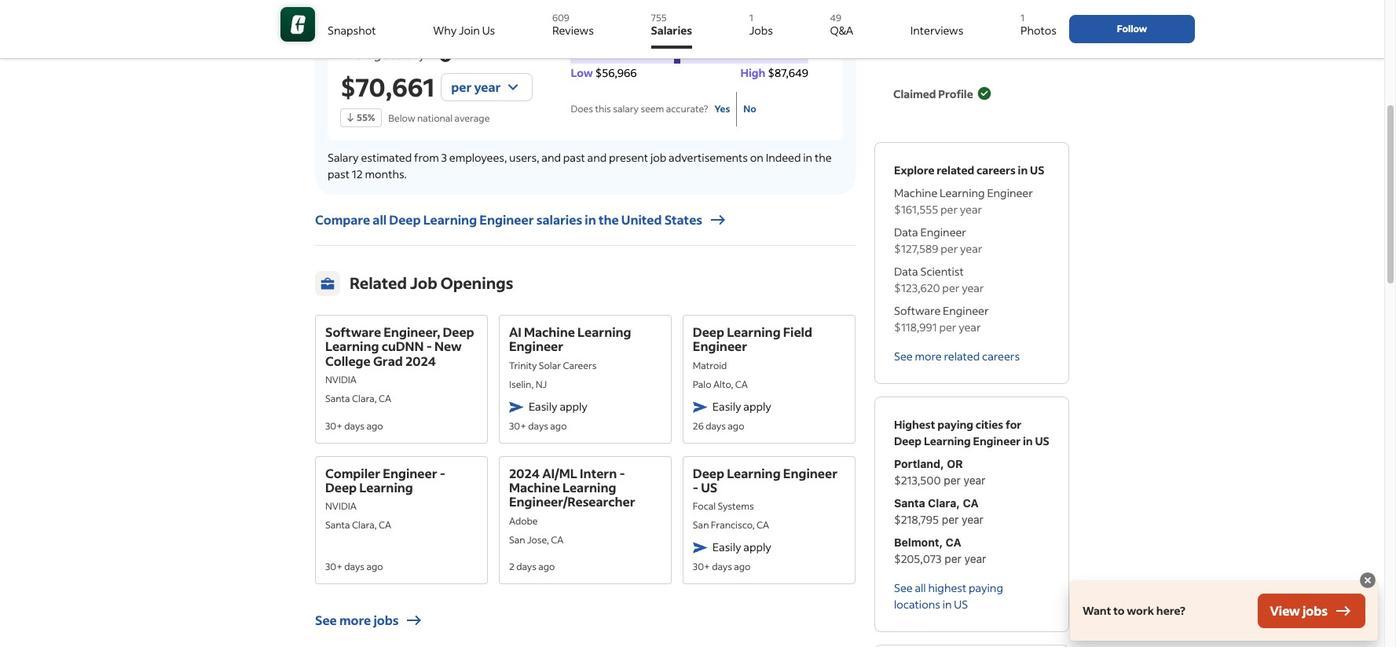 Task type: describe. For each thing, give the bounding box(es) containing it.
see for see all highest paying locations in us
[[894, 581, 913, 596]]

1 for jobs
[[750, 12, 754, 24]]

per year
[[451, 79, 501, 95]]

see all highest paying locations in us
[[894, 581, 1004, 612]]

$87,649
[[768, 66, 809, 80]]

learning inside deep learning field engineer matroid palo alto, ca
[[727, 324, 781, 340]]

jobs inside 'link'
[[1303, 603, 1328, 619]]

present
[[609, 150, 649, 165]]

49 q&a
[[830, 12, 854, 38]]

ca inside deep learning field engineer matroid palo alto, ca
[[735, 379, 748, 390]]

see more related careers link
[[894, 349, 1020, 365]]

days for compiler engineer - deep learning
[[344, 561, 365, 573]]

1 jobs
[[750, 12, 773, 38]]

$213,500
[[894, 473, 941, 488]]

engineer/researcher
[[509, 494, 636, 510]]

ago for deep learning field engineer
[[728, 420, 745, 432]]

data engineer link
[[894, 224, 1050, 241]]

yes button
[[708, 92, 737, 127]]

average salary
[[340, 46, 426, 62]]

easily for matroid
[[713, 399, 742, 414]]

see more jobs
[[315, 613, 399, 629]]

609
[[552, 12, 570, 24]]

more for jobs
[[339, 613, 371, 629]]

careers
[[563, 360, 597, 371]]

12
[[352, 166, 363, 181]]

seem
[[641, 103, 664, 115]]

us inside deep learning engineer - us focal systems san francisco, ca
[[701, 479, 718, 496]]

1 vertical spatial related
[[944, 349, 980, 364]]

49
[[830, 12, 842, 24]]

salary estimated from 3 employees, users, and past and present job advertisements on indeed in the past 12 months.
[[328, 150, 832, 181]]

why join us link
[[433, 6, 495, 49]]

engineer inside highest paying cities for deep learning engineer in us
[[974, 434, 1021, 449]]

deep inside software engineer, deep learning cudnn - new college grad 2024 nvidia santa clara, ca
[[443, 324, 474, 340]]

college
[[325, 353, 371, 369]]

machine inside explore related careers in us machine learning engineer $161,555 per year data engineer $127,589 per year data scientist $123,620 per year software engineer $118,991 per year
[[894, 185, 938, 200]]

portland, or $213,500 per year
[[894, 457, 986, 488]]

highest
[[929, 581, 967, 596]]

intern
[[580, 465, 617, 481]]

san inside 2024 ai/ml intern - machine learning engineer/researcher adobe san jose, ca
[[509, 534, 525, 546]]

2 data from the top
[[894, 264, 919, 279]]

learning inside compiler engineer - deep learning nvidia santa clara, ca
[[359, 479, 413, 496]]

see all highest paying locations in us link
[[894, 581, 1004, 613]]

paying inside highest paying cities for deep learning engineer in us
[[938, 417, 974, 432]]

portland,
[[894, 457, 945, 471]]

more for related
[[915, 349, 942, 364]]

does
[[571, 103, 593, 115]]

learning inside 2024 ai/ml intern - machine learning engineer/researcher adobe san jose, ca
[[563, 479, 617, 496]]

deep inside highest paying cities for deep learning engineer in us
[[894, 434, 922, 449]]

snapshot
[[328, 23, 376, 38]]

30+ days ago for ai machine learning engineer
[[509, 420, 567, 432]]

adobe
[[509, 515, 538, 527]]

paying inside see all highest paying locations in us
[[969, 581, 1004, 596]]

year inside santa clara, ca $218,795 per year
[[962, 513, 984, 527]]

ai/ml
[[542, 465, 578, 481]]

machine inside 2024 ai/ml intern - machine learning engineer/researcher adobe san jose, ca
[[509, 479, 560, 496]]

accurate?
[[666, 103, 708, 115]]

0 horizontal spatial past
[[328, 166, 350, 181]]

engineer inside compiler engineer - deep learning nvidia santa clara, ca
[[383, 465, 437, 481]]

engineer inside deep learning engineer - us focal systems san francisco, ca
[[784, 465, 838, 481]]

why join us
[[433, 23, 495, 38]]

in inside see all highest paying locations in us
[[943, 597, 952, 612]]

view jobs
[[1271, 603, 1328, 619]]

grad
[[373, 353, 403, 369]]

in inside highest paying cities for deep learning engineer in us
[[1023, 434, 1033, 449]]

no button
[[737, 92, 763, 127]]

2
[[509, 561, 515, 573]]

nvidia inside software engineer, deep learning cudnn - new college grad 2024 nvidia santa clara, ca
[[325, 374, 357, 386]]

work
[[1127, 604, 1155, 619]]

deep inside compiler engineer - deep learning nvidia santa clara, ca
[[325, 479, 357, 496]]

indeed
[[766, 150, 801, 165]]

close image
[[1359, 571, 1378, 590]]

apply for trinity
[[560, 399, 588, 414]]

0 horizontal spatial the
[[599, 211, 619, 228]]

2024 ai/ml intern - machine learning engineer/researcher adobe san jose, ca
[[509, 465, 636, 546]]

days for software engineer, deep learning cudnn - new college grad 2024
[[344, 420, 365, 432]]

machine learning engineer link
[[894, 185, 1050, 201]]

below
[[388, 112, 415, 124]]

software engineer, deep learning cudnn - new college grad 2024 nvidia santa clara, ca
[[325, 324, 474, 405]]

1 photos
[[1021, 12, 1057, 38]]

1 for photos
[[1021, 12, 1025, 24]]

belmont, ca $205,073 per year
[[894, 536, 987, 567]]

below national average
[[388, 112, 490, 124]]

interviews link
[[911, 6, 964, 49]]

ca inside deep learning engineer - us focal systems san francisco, ca
[[757, 520, 770, 532]]

why
[[433, 23, 457, 38]]

year down data engineer link
[[961, 241, 983, 256]]

deep learning field engineer matroid palo alto, ca
[[693, 324, 813, 390]]

all for compare
[[373, 211, 387, 228]]

matroid
[[693, 360, 727, 371]]

in inside salary estimated from 3 employees, users, and past and present job advertisements on indeed in the past 12 months.
[[804, 150, 813, 165]]

learning inside highest paying cities for deep learning engineer in us
[[924, 434, 971, 449]]

30+ for software engineer, deep learning cudnn - new college grad 2024
[[325, 420, 343, 432]]

reviews
[[552, 23, 594, 38]]

ca inside belmont, ca $205,073 per year
[[946, 536, 962, 549]]

machine inside ai machine learning engineer trinity solar careers iselin, nj
[[524, 324, 575, 340]]

software inside software engineer, deep learning cudnn - new college grad 2024 nvidia santa clara, ca
[[325, 324, 381, 340]]

the inside salary estimated from 3 employees, users, and past and present job advertisements on indeed in the past 12 months.
[[815, 150, 832, 165]]

per down machine learning engineer "link"
[[941, 202, 958, 217]]

this
[[595, 103, 611, 115]]

for
[[1006, 417, 1022, 432]]

united
[[622, 211, 662, 228]]

per down software engineer link
[[940, 320, 957, 335]]

30+ for compiler engineer - deep learning
[[325, 561, 343, 573]]

year down machine learning engineer "link"
[[960, 202, 983, 217]]

learning inside explore related careers in us machine learning engineer $161,555 per year data engineer $127,589 per year data scientist $123,620 per year software engineer $118,991 per year
[[940, 185, 985, 200]]

san inside deep learning engineer - us focal systems san francisco, ca
[[693, 520, 709, 532]]

salaries
[[537, 211, 583, 228]]

systems
[[718, 501, 754, 513]]

no
[[744, 103, 757, 115]]

30+ days ago for compiler engineer - deep learning
[[325, 561, 383, 573]]

30+ for deep learning engineer - us
[[693, 561, 710, 573]]

average for average $70,661
[[639, 40, 683, 55]]

see more jobs link
[[315, 604, 424, 639]]

months.
[[365, 166, 407, 181]]

per inside santa clara, ca $218,795 per year
[[942, 513, 959, 527]]

see more related careers
[[894, 349, 1020, 364]]

view jobs link
[[1258, 594, 1366, 629]]

data scientist link
[[894, 263, 1050, 280]]

deep inside deep learning field engineer matroid palo alto, ca
[[693, 324, 725, 340]]

3
[[441, 150, 447, 165]]

ca inside software engineer, deep learning cudnn - new college grad 2024 nvidia santa clara, ca
[[379, 393, 391, 405]]

26 days ago
[[693, 420, 745, 432]]

days for deep learning field engineer
[[706, 420, 726, 432]]

field
[[784, 324, 813, 340]]

learning inside ai machine learning engineer trinity solar careers iselin, nj
[[578, 324, 632, 340]]

2 and from the left
[[588, 150, 607, 165]]

users,
[[509, 150, 540, 165]]

claimed profile
[[894, 86, 974, 101]]

here?
[[1157, 604, 1186, 619]]

high $87,649
[[741, 66, 809, 80]]

software inside explore related careers in us machine learning engineer $161,555 per year data engineer $127,589 per year data scientist $123,620 per year software engineer $118,991 per year
[[894, 303, 941, 318]]

1 data from the top
[[894, 225, 919, 240]]

compare all deep learning engineer salaries in the united states link
[[315, 204, 728, 236]]

to
[[1114, 604, 1125, 619]]

ago for compiler engineer - deep learning
[[367, 561, 383, 573]]

snapshot link
[[328, 6, 376, 49]]

learning inside deep learning engineer - us focal systems san francisco, ca
[[727, 465, 781, 481]]

careers inside explore related careers in us machine learning engineer $161,555 per year data engineer $127,589 per year data scientist $123,620 per year software engineer $118,991 per year
[[977, 163, 1016, 178]]

2 days ago
[[509, 561, 555, 573]]

days for 2024 ai/ml intern - machine learning engineer/researcher
[[517, 561, 537, 573]]



Task type: locate. For each thing, give the bounding box(es) containing it.
ago right 26
[[728, 420, 745, 432]]

1 vertical spatial data
[[894, 264, 919, 279]]

year
[[474, 79, 501, 95], [960, 202, 983, 217], [961, 241, 983, 256], [962, 281, 984, 296], [959, 320, 981, 335], [964, 474, 986, 487], [962, 513, 984, 527], [965, 553, 987, 566]]

0 vertical spatial san
[[693, 520, 709, 532]]

claimed profile button
[[894, 76, 992, 111]]

salary
[[391, 46, 426, 62], [613, 103, 639, 115]]

30+ up compiler at bottom left
[[325, 420, 343, 432]]

0 vertical spatial paying
[[938, 417, 974, 432]]

1 nvidia from the top
[[325, 374, 357, 386]]

1 vertical spatial past
[[328, 166, 350, 181]]

ca down or
[[963, 497, 979, 510]]

and left present
[[588, 150, 607, 165]]

1 and from the left
[[542, 150, 561, 165]]

1 inside '1 photos'
[[1021, 12, 1025, 24]]

nvidia down compiler at bottom left
[[325, 501, 357, 513]]

job
[[410, 273, 438, 293]]

santa up $218,795
[[894, 497, 926, 510]]

1 vertical spatial paying
[[969, 581, 1004, 596]]

apply for matroid
[[744, 399, 772, 414]]

low $56,966
[[571, 66, 637, 80]]

all for see
[[915, 581, 926, 596]]

1 horizontal spatial the
[[815, 150, 832, 165]]

deep
[[389, 211, 421, 228], [443, 324, 474, 340], [693, 324, 725, 340], [894, 434, 922, 449], [693, 465, 725, 481], [325, 479, 357, 496]]

apply down francisco,
[[744, 540, 772, 555]]

$218,795
[[894, 512, 939, 527]]

san down focal
[[693, 520, 709, 532]]

ago for 2024 ai/ml intern - machine learning engineer/researcher
[[539, 561, 555, 573]]

1 inside 1 jobs
[[750, 12, 754, 24]]

does this salary seem accurate?
[[571, 103, 708, 115]]

$70,661 down "average salary"
[[340, 71, 435, 103]]

on
[[750, 150, 764, 165]]

interviews
[[911, 23, 964, 38]]

profile
[[939, 86, 974, 101]]

1 vertical spatial the
[[599, 211, 619, 228]]

1 1 from the left
[[750, 12, 754, 24]]

2 1 from the left
[[1021, 12, 1025, 24]]

per inside portland, or $213,500 per year
[[944, 474, 961, 487]]

clara, inside santa clara, ca $218,795 per year
[[928, 497, 961, 510]]

clara, down the college
[[352, 393, 377, 405]]

easily apply for us
[[713, 540, 772, 555]]

30+ days ago down nj
[[509, 420, 567, 432]]

advertisements
[[669, 150, 748, 165]]

30+ days ago up see more jobs
[[325, 561, 383, 573]]

year down data scientist link
[[962, 281, 984, 296]]

1 vertical spatial 2024
[[509, 465, 540, 481]]

san
[[693, 520, 709, 532], [509, 534, 525, 546]]

1 horizontal spatial software
[[894, 303, 941, 318]]

30+ days ago for software engineer, deep learning cudnn - new college grad 2024
[[325, 420, 383, 432]]

30+ days ago up compiler at bottom left
[[325, 420, 383, 432]]

deep inside deep learning engineer - us focal systems san francisco, ca
[[693, 465, 725, 481]]

year up 'average'
[[474, 79, 501, 95]]

1 vertical spatial more
[[339, 613, 371, 629]]

machine
[[894, 185, 938, 200], [524, 324, 575, 340], [509, 479, 560, 496]]

1 vertical spatial all
[[915, 581, 926, 596]]

view
[[1271, 603, 1301, 619]]

2 vertical spatial santa
[[325, 520, 350, 532]]

easily apply
[[529, 399, 588, 414], [713, 399, 772, 414], [713, 540, 772, 555]]

year inside popup button
[[474, 79, 501, 95]]

per up 'average'
[[451, 79, 472, 95]]

days for ai machine learning engineer
[[528, 420, 549, 432]]

2 vertical spatial machine
[[509, 479, 560, 496]]

0 vertical spatial the
[[815, 150, 832, 165]]

santa down the college
[[325, 393, 350, 405]]

per
[[451, 79, 472, 95], [941, 202, 958, 217], [941, 241, 958, 256], [943, 281, 960, 296], [940, 320, 957, 335], [944, 474, 961, 487], [942, 513, 959, 527], [945, 553, 962, 566]]

1 vertical spatial software
[[325, 324, 381, 340]]

all
[[373, 211, 387, 228], [915, 581, 926, 596]]

apply for us
[[744, 540, 772, 555]]

0 horizontal spatial $70,661
[[340, 71, 435, 103]]

paying left cities
[[938, 417, 974, 432]]

year up santa clara, ca $218,795 per year
[[964, 474, 986, 487]]

apply down careers
[[560, 399, 588, 414]]

ago up see more jobs link
[[367, 561, 383, 573]]

easily for us
[[713, 540, 742, 555]]

low
[[571, 66, 593, 80]]

nvidia down the college
[[325, 374, 357, 386]]

1 horizontal spatial $70,661
[[685, 40, 725, 55]]

per year button
[[441, 73, 533, 102]]

0 vertical spatial 2024
[[405, 353, 436, 369]]

easily apply for trinity
[[529, 399, 588, 414]]

1 horizontal spatial past
[[563, 150, 585, 165]]

ago up ai/ml
[[550, 420, 567, 432]]

related inside explore related careers in us machine learning engineer $161,555 per year data engineer $127,589 per year data scientist $123,620 per year software engineer $118,991 per year
[[937, 163, 975, 178]]

2024 inside 2024 ai/ml intern - machine learning engineer/researcher adobe san jose, ca
[[509, 465, 540, 481]]

ca inside 2024 ai/ml intern - machine learning engineer/researcher adobe san jose, ca
[[551, 534, 564, 546]]

santa down compiler at bottom left
[[325, 520, 350, 532]]

ago up compiler at bottom left
[[367, 420, 383, 432]]

software up the college
[[325, 324, 381, 340]]

paying right highest
[[969, 581, 1004, 596]]

machine up adobe
[[509, 479, 560, 496]]

easily apply for matroid
[[713, 399, 772, 414]]

0 horizontal spatial software
[[325, 324, 381, 340]]

palo
[[693, 379, 712, 390]]

0 vertical spatial santa
[[325, 393, 350, 405]]

1 horizontal spatial salary
[[613, 103, 639, 115]]

more
[[915, 349, 942, 364], [339, 613, 371, 629]]

1 vertical spatial salary
[[613, 103, 639, 115]]

1 vertical spatial clara,
[[928, 497, 961, 510]]

salary left tooltip icon
[[391, 46, 426, 62]]

0 vertical spatial related
[[937, 163, 975, 178]]

ca right francisco,
[[757, 520, 770, 532]]

per down scientist
[[943, 281, 960, 296]]

2 vertical spatial see
[[315, 613, 337, 629]]

see for see more jobs
[[315, 613, 337, 629]]

0 vertical spatial software
[[894, 303, 941, 318]]

engineer inside ai machine learning engineer trinity solar careers iselin, nj
[[509, 338, 564, 355]]

ca right alto,
[[735, 379, 748, 390]]

year down software engineer link
[[959, 320, 981, 335]]

high
[[741, 66, 766, 80]]

$123,620 per year link
[[894, 280, 1050, 296]]

easily down francisco,
[[713, 540, 742, 555]]

0 horizontal spatial average
[[340, 46, 389, 62]]

past down does
[[563, 150, 585, 165]]

related down $118,991 per year link
[[944, 349, 980, 364]]

30+ for ai machine learning engineer
[[509, 420, 526, 432]]

1 horizontal spatial more
[[915, 349, 942, 364]]

yes
[[715, 103, 730, 115]]

1 horizontal spatial 1
[[1021, 12, 1025, 24]]

0 vertical spatial clara,
[[352, 393, 377, 405]]

all inside see all highest paying locations in us
[[915, 581, 926, 596]]

2024 down engineer,
[[405, 353, 436, 369]]

software engineer link
[[894, 303, 1050, 319]]

follow button
[[1070, 15, 1196, 43]]

see for see more related careers
[[894, 349, 913, 364]]

related
[[350, 273, 407, 293]]

1 horizontal spatial and
[[588, 150, 607, 165]]

- inside 2024 ai/ml intern - machine learning engineer/researcher adobe san jose, ca
[[620, 465, 625, 481]]

30+ days ago for deep learning engineer - us
[[693, 561, 751, 573]]

26
[[693, 420, 704, 432]]

days up see more jobs
[[344, 561, 365, 573]]

from
[[414, 150, 439, 165]]

$70,661 down salaries
[[685, 40, 725, 55]]

deep learning engineer - us focal systems san francisco, ca
[[693, 465, 838, 532]]

past down salary
[[328, 166, 350, 181]]

clara, down compiler at bottom left
[[352, 520, 377, 532]]

ai
[[509, 324, 522, 340]]

follow
[[1118, 23, 1148, 35]]

easily up 26 days ago
[[713, 399, 742, 414]]

learning inside software engineer, deep learning cudnn - new college grad 2024 nvidia santa clara, ca
[[325, 338, 379, 355]]

data
[[894, 225, 919, 240], [894, 264, 919, 279]]

0 horizontal spatial 1
[[750, 12, 754, 24]]

past
[[563, 150, 585, 165], [328, 166, 350, 181]]

ca down grad
[[379, 393, 391, 405]]

1 vertical spatial santa
[[894, 497, 926, 510]]

clara, inside compiler engineer - deep learning nvidia santa clara, ca
[[352, 520, 377, 532]]

salary right this at the top left of page
[[613, 103, 639, 115]]

easily down nj
[[529, 399, 558, 414]]

days down francisco,
[[712, 561, 732, 573]]

engineer inside deep learning field engineer matroid palo alto, ca
[[693, 338, 748, 355]]

in inside explore related careers in us machine learning engineer $161,555 per year data engineer $127,589 per year data scientist $123,620 per year software engineer $118,991 per year
[[1018, 163, 1028, 178]]

all up locations
[[915, 581, 926, 596]]

cities
[[976, 417, 1004, 432]]

ago down jose,
[[539, 561, 555, 573]]

new
[[435, 338, 462, 355]]

santa inside software engineer, deep learning cudnn - new college grad 2024 nvidia santa clara, ca
[[325, 393, 350, 405]]

2024 left ai/ml
[[509, 465, 540, 481]]

days
[[344, 420, 365, 432], [528, 420, 549, 432], [706, 420, 726, 432], [344, 561, 365, 573], [517, 561, 537, 573], [712, 561, 732, 573]]

santa clara, ca $218,795 per year
[[894, 497, 984, 527]]

scientist
[[921, 264, 964, 279]]

$70,661
[[685, 40, 725, 55], [340, 71, 435, 103]]

compare all deep learning engineer salaries in the united states
[[315, 211, 703, 228]]

easily for trinity
[[529, 399, 558, 414]]

see inside see all highest paying locations in us
[[894, 581, 913, 596]]

1 vertical spatial see
[[894, 581, 913, 596]]

30+ down focal
[[693, 561, 710, 573]]

0 horizontal spatial and
[[542, 150, 561, 165]]

year up belmont, ca $205,073 per year
[[962, 513, 984, 527]]

1 horizontal spatial san
[[693, 520, 709, 532]]

ca inside santa clara, ca $218,795 per year
[[963, 497, 979, 510]]

2 nvidia from the top
[[325, 501, 357, 513]]

careers up machine learning engineer "link"
[[977, 163, 1016, 178]]

and right users,
[[542, 150, 561, 165]]

santa inside compiler engineer - deep learning nvidia santa clara, ca
[[325, 520, 350, 532]]

0 vertical spatial see
[[894, 349, 913, 364]]

$205,073
[[894, 552, 942, 567]]

the left united
[[599, 211, 619, 228]]

per up belmont, ca $205,073 per year
[[942, 513, 959, 527]]

san down adobe
[[509, 534, 525, 546]]

$161,555
[[894, 202, 939, 217]]

year inside belmont, ca $205,073 per year
[[965, 553, 987, 566]]

join
[[459, 23, 480, 38]]

0 vertical spatial data
[[894, 225, 919, 240]]

0 vertical spatial careers
[[977, 163, 1016, 178]]

30+ up see more jobs
[[325, 561, 343, 573]]

1 horizontal spatial average
[[639, 40, 683, 55]]

compare
[[315, 211, 370, 228]]

1 vertical spatial careers
[[983, 349, 1020, 364]]

$161,555 per year link
[[894, 201, 1050, 218]]

30+ down iselin, on the bottom left
[[509, 420, 526, 432]]

compiler engineer - deep learning nvidia santa clara, ca
[[325, 465, 446, 532]]

average down salaries
[[639, 40, 683, 55]]

apply up 26 days ago
[[744, 399, 772, 414]]

0 vertical spatial past
[[563, 150, 585, 165]]

average down snapshot
[[340, 46, 389, 62]]

ago for deep learning engineer - us
[[734, 561, 751, 573]]

clara, inside software engineer, deep learning cudnn - new college grad 2024 nvidia santa clara, ca
[[352, 393, 377, 405]]

year up highest
[[965, 553, 987, 566]]

nvidia
[[325, 374, 357, 386], [325, 501, 357, 513]]

machine up "solar"
[[524, 324, 575, 340]]

and
[[542, 150, 561, 165], [588, 150, 607, 165]]

average for average salary
[[340, 46, 389, 62]]

1 vertical spatial machine
[[524, 324, 575, 340]]

0 vertical spatial $70,661
[[685, 40, 725, 55]]

- inside compiler engineer - deep learning nvidia santa clara, ca
[[440, 465, 446, 481]]

data up $123,620
[[894, 264, 919, 279]]

compiler
[[325, 465, 381, 481]]

0 vertical spatial salary
[[391, 46, 426, 62]]

estimated
[[361, 150, 412, 165]]

us inside highest paying cities for deep learning engineer in us
[[1036, 434, 1050, 449]]

ago for ai machine learning engineer
[[550, 420, 567, 432]]

0 vertical spatial machine
[[894, 185, 938, 200]]

1 vertical spatial $70,661
[[340, 71, 435, 103]]

q&a
[[830, 23, 854, 38]]

easily apply down francisco,
[[713, 540, 772, 555]]

salary
[[328, 150, 359, 165]]

related job openings
[[350, 273, 514, 293]]

per inside per year popup button
[[451, 79, 472, 95]]

careers down $118,991 per year link
[[983, 349, 1020, 364]]

- inside deep learning engineer - us focal systems san francisco, ca
[[693, 479, 699, 496]]

per inside belmont, ca $205,073 per year
[[945, 553, 962, 566]]

- inside software engineer, deep learning cudnn - new college grad 2024 nvidia santa clara, ca
[[427, 338, 432, 355]]

job
[[651, 150, 667, 165]]

openings
[[441, 273, 514, 293]]

0 horizontal spatial san
[[509, 534, 525, 546]]

0 horizontal spatial more
[[339, 613, 371, 629]]

0 vertical spatial more
[[915, 349, 942, 364]]

0 horizontal spatial all
[[373, 211, 387, 228]]

per up highest
[[945, 553, 962, 566]]

per down or
[[944, 474, 961, 487]]

ago down francisco,
[[734, 561, 751, 573]]

per up scientist
[[941, 241, 958, 256]]

0 vertical spatial all
[[373, 211, 387, 228]]

cudnn
[[382, 338, 424, 355]]

santa
[[325, 393, 350, 405], [894, 497, 926, 510], [325, 520, 350, 532]]

software up $118,991
[[894, 303, 941, 318]]

jose,
[[527, 534, 549, 546]]

days for deep learning engineer - us
[[712, 561, 732, 573]]

days right 26
[[706, 420, 726, 432]]

2 vertical spatial clara,
[[352, 520, 377, 532]]

the right indeed
[[815, 150, 832, 165]]

1 vertical spatial san
[[509, 534, 525, 546]]

$127,589
[[894, 241, 939, 256]]

us inside explore related careers in us machine learning engineer $161,555 per year data engineer $127,589 per year data scientist $123,620 per year software engineer $118,991 per year
[[1030, 163, 1045, 178]]

learning
[[940, 185, 985, 200], [423, 211, 477, 228], [578, 324, 632, 340], [727, 324, 781, 340], [325, 338, 379, 355], [924, 434, 971, 449], [727, 465, 781, 481], [359, 479, 413, 496], [563, 479, 617, 496]]

1 horizontal spatial jobs
[[1303, 603, 1328, 619]]

us inside see all highest paying locations in us
[[955, 597, 969, 612]]

all right compare
[[373, 211, 387, 228]]

average
[[455, 112, 490, 124]]

focal
[[693, 501, 716, 513]]

nvidia inside compiler engineer - deep learning nvidia santa clara, ca
[[325, 501, 357, 513]]

ago for software engineer, deep learning cudnn - new college grad 2024
[[367, 420, 383, 432]]

tooltip image
[[438, 48, 454, 64]]

ca down santa clara, ca $218,795 per year
[[946, 536, 962, 549]]

locations
[[894, 597, 941, 612]]

0 horizontal spatial 2024
[[405, 353, 436, 369]]

us
[[1030, 163, 1045, 178], [1036, 434, 1050, 449], [701, 479, 718, 496], [955, 597, 969, 612]]

engineer
[[988, 185, 1033, 200], [480, 211, 534, 228], [921, 225, 967, 240], [943, 303, 989, 318], [509, 338, 564, 355], [693, 338, 748, 355], [974, 434, 1021, 449], [383, 465, 437, 481], [784, 465, 838, 481]]

related up machine learning engineer "link"
[[937, 163, 975, 178]]

easily apply down nj
[[529, 399, 588, 414]]

iselin,
[[509, 379, 534, 390]]

santa inside santa clara, ca $218,795 per year
[[894, 497, 926, 510]]

explore related careers in us machine learning engineer $161,555 per year data engineer $127,589 per year data scientist $123,620 per year software engineer $118,991 per year
[[894, 163, 1045, 335]]

nj
[[536, 379, 547, 390]]

30+ days ago down francisco,
[[693, 561, 751, 573]]

755
[[651, 12, 667, 24]]

1 horizontal spatial 2024
[[509, 465, 540, 481]]

ca inside compiler engineer - deep learning nvidia santa clara, ca
[[379, 520, 391, 532]]

data up $127,589
[[894, 225, 919, 240]]

2024 inside software engineer, deep learning cudnn - new college grad 2024 nvidia santa clara, ca
[[405, 353, 436, 369]]

0 vertical spatial nvidia
[[325, 374, 357, 386]]

days up compiler at bottom left
[[344, 420, 365, 432]]

1 horizontal spatial all
[[915, 581, 926, 596]]

1 vertical spatial nvidia
[[325, 501, 357, 513]]

0 horizontal spatial jobs
[[374, 613, 399, 629]]

easily apply down alto,
[[713, 399, 772, 414]]

see
[[894, 349, 913, 364], [894, 581, 913, 596], [315, 613, 337, 629]]

days down nj
[[528, 420, 549, 432]]

machine up $161,555
[[894, 185, 938, 200]]

days right the 2
[[517, 561, 537, 573]]

ca down compiler at bottom left
[[379, 520, 391, 532]]

0 horizontal spatial salary
[[391, 46, 426, 62]]

year inside portland, or $213,500 per year
[[964, 474, 986, 487]]

ca
[[735, 379, 748, 390], [379, 393, 391, 405], [963, 497, 979, 510], [379, 520, 391, 532], [757, 520, 770, 532], [551, 534, 564, 546], [946, 536, 962, 549]]

francisco,
[[711, 520, 755, 532]]

clara, down portland, or $213,500 per year at the right bottom of the page
[[928, 497, 961, 510]]

the
[[815, 150, 832, 165], [599, 211, 619, 228]]

ca right jose,
[[551, 534, 564, 546]]



Task type: vqa. For each thing, say whether or not it's contained in the screenshot.


